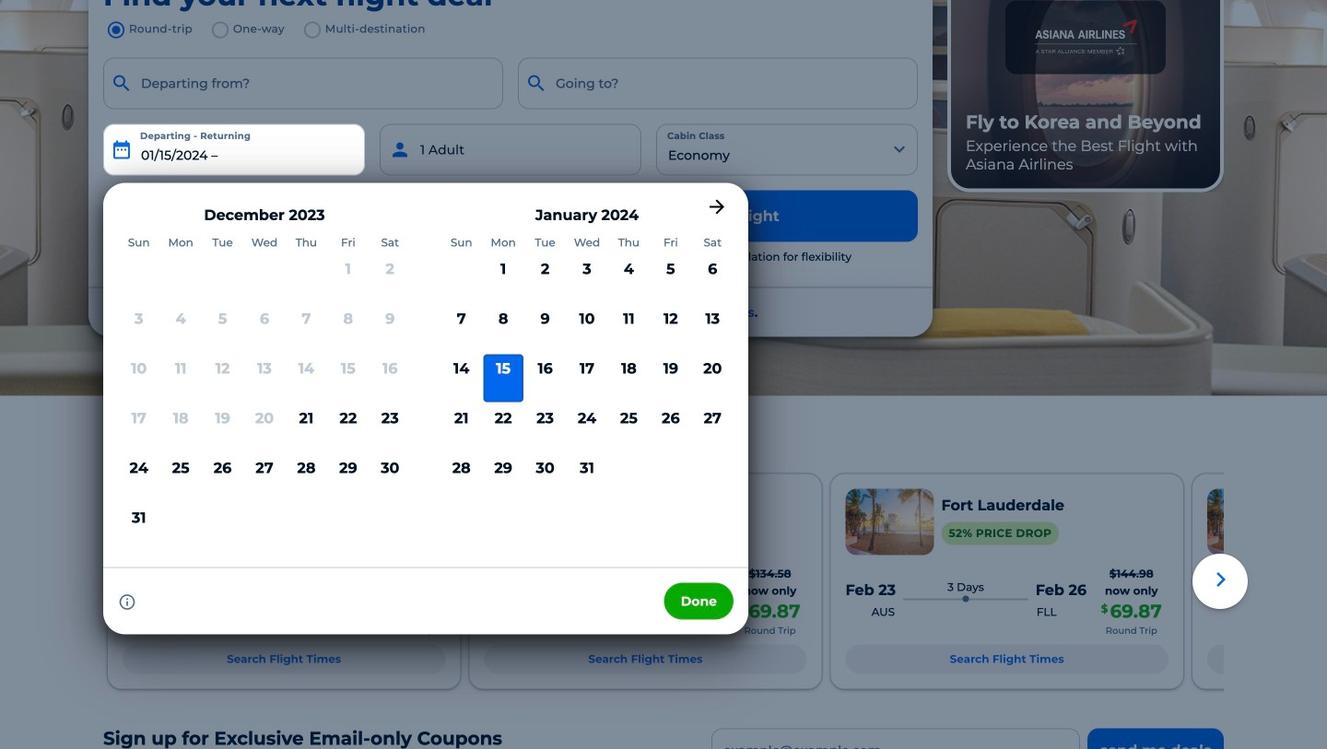 Task type: locate. For each thing, give the bounding box(es) containing it.
1 fort lauderdale image image from the left
[[123, 489, 211, 555]]

none field departing from?
[[103, 58, 503, 109]]

show february 2024 image
[[706, 196, 728, 218]]

1 horizontal spatial fort lauderdale image image
[[846, 489, 934, 555]]

1 horizontal spatial none field
[[518, 58, 918, 109]]

None field
[[103, 58, 503, 109], [518, 58, 918, 109]]

1 none field from the left
[[103, 58, 503, 109]]

Departing – Returning Date Picker field
[[103, 124, 365, 176]]

none field going to?
[[518, 58, 918, 109]]

2 none field from the left
[[518, 58, 918, 109]]

fort lauderdale image image
[[123, 489, 211, 555], [846, 489, 934, 555]]

0 horizontal spatial fort lauderdale image image
[[123, 489, 211, 555]]

2 fort lauderdale image image from the left
[[846, 489, 934, 555]]

0 horizontal spatial none field
[[103, 58, 503, 109]]



Task type: describe. For each thing, give the bounding box(es) containing it.
Departing from? field
[[103, 58, 503, 109]]

traveler selection text field
[[380, 124, 641, 176]]

next image
[[1207, 565, 1236, 595]]

advertisement region
[[947, 0, 1224, 192]]

flight-search-form element
[[96, 17, 1327, 634]]

Promotion email input field
[[711, 729, 1080, 749]]

Going to? field
[[518, 58, 918, 109]]



Task type: vqa. For each thing, say whether or not it's contained in the screenshot.
Where To? field
no



